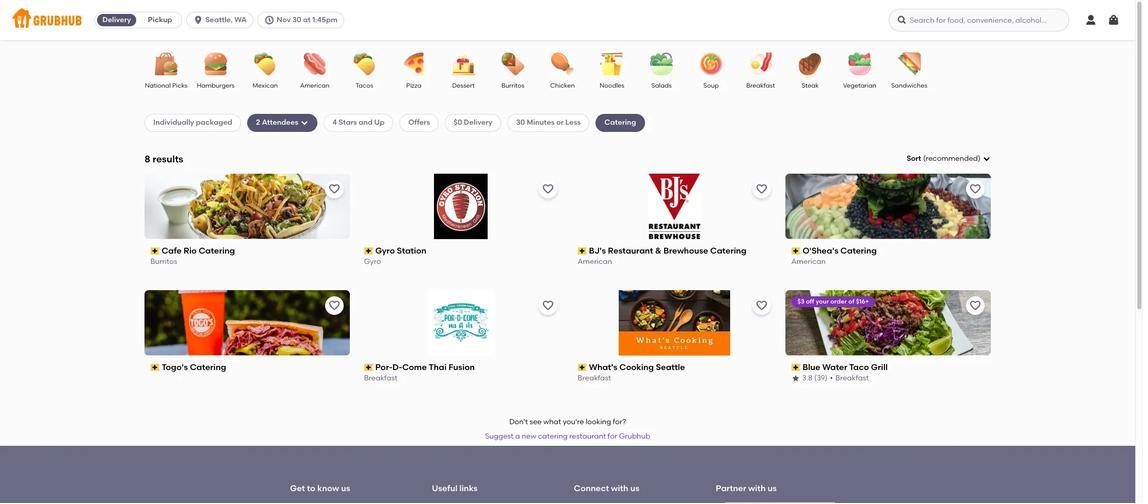 Task type: vqa. For each thing, say whether or not it's contained in the screenshot.
Save this restaurant button related to O'Shea's Catering
yes



Task type: describe. For each thing, give the bounding box(es) containing it.
svg image inside nov 30 at 1:45pm button
[[264, 15, 275, 25]]

seattle,
[[206, 15, 233, 24]]

togo's catering logo image
[[145, 290, 350, 356]]

pizza image
[[396, 53, 432, 75]]

blue water taco grill link
[[792, 362, 985, 374]]

0 horizontal spatial american
[[300, 82, 330, 89]]

catering
[[538, 433, 568, 441]]

national picks
[[145, 82, 188, 89]]

1:45pm
[[313, 15, 338, 24]]

connect
[[574, 484, 609, 494]]

delivery inside 8 results main content
[[464, 118, 493, 127]]

blue water taco grill
[[803, 363, 888, 373]]

delivery inside button
[[102, 15, 131, 24]]

dessert image
[[446, 53, 482, 75]]

salads
[[652, 82, 672, 89]]

subscription pass image for bj's restaurant & brewhouse catering
[[578, 248, 587, 255]]

packaged
[[196, 118, 232, 127]]

seattle, wa button
[[186, 12, 258, 28]]

o'shea's catering logo image
[[786, 174, 991, 239]]

a
[[515, 433, 520, 441]]

water
[[823, 363, 848, 373]]

and
[[359, 118, 373, 127]]

suggest a new catering restaurant for grubhub button
[[481, 428, 655, 447]]

individually packaged
[[153, 118, 232, 127]]

nov 30 at 1:45pm button
[[258, 12, 349, 28]]

catering down noodles
[[605, 118, 636, 127]]

30 minutes or less
[[516, 118, 581, 127]]

2 horizontal spatial save this restaurant image
[[970, 300, 982, 312]]

save this restaurant image for gyro station
[[542, 183, 554, 196]]

restaurant
[[570, 433, 606, 441]]

wa
[[234, 15, 247, 24]]

o'shea's catering link
[[792, 246, 985, 257]]

get
[[290, 484, 305, 494]]

with for partner
[[749, 484, 766, 494]]

american image
[[297, 53, 333, 75]]

togo's catering
[[162, 363, 227, 373]]

por-d-come thai fusion
[[376, 363, 475, 373]]

stars
[[339, 118, 357, 127]]

up
[[374, 118, 385, 127]]

&
[[656, 246, 662, 256]]

see
[[530, 418, 542, 427]]

recommended
[[926, 154, 978, 163]]

cooking
[[620, 363, 654, 373]]

know
[[318, 484, 339, 494]]

soup
[[704, 82, 719, 89]]

nov
[[277, 15, 291, 24]]

station
[[397, 246, 427, 256]]

american for o'shea's catering
[[792, 258, 826, 267]]

4 stars and up
[[333, 118, 385, 127]]

looking
[[586, 418, 611, 427]]

cafe rio catering logo image
[[145, 174, 350, 239]]

bj's restaurant & brewhouse catering logo image
[[649, 174, 701, 239]]

8 results main content
[[0, 40, 1136, 504]]

mexican image
[[247, 53, 283, 75]]

national
[[145, 82, 171, 89]]

burritos image
[[495, 53, 531, 75]]

togo's catering link
[[151, 362, 344, 374]]

tacos image
[[346, 53, 383, 75]]

2 horizontal spatial svg image
[[897, 15, 908, 25]]

subscription pass image for togo's catering
[[151, 364, 160, 372]]

off
[[807, 298, 815, 305]]

don't
[[510, 418, 528, 427]]

catering right togo's
[[190, 363, 227, 373]]

2
[[256, 118, 260, 127]]

subscription pass image for o'shea's catering
[[792, 248, 801, 255]]

gyro station
[[376, 246, 427, 256]]

mexican
[[253, 82, 278, 89]]

what's cooking seattle link
[[578, 362, 771, 374]]

3.8 (39)
[[803, 374, 828, 383]]

bj's restaurant & brewhouse catering link
[[578, 246, 771, 257]]

8
[[145, 153, 150, 165]]

blue water taco grill logo image
[[786, 290, 991, 356]]

o'shea's
[[803, 246, 839, 256]]

sandwiches image
[[892, 53, 928, 75]]

(
[[924, 154, 926, 163]]

save this restaurant image for bj's restaurant & brewhouse catering
[[756, 183, 768, 196]]

rio
[[184, 246, 197, 256]]

30 inside 8 results main content
[[516, 118, 525, 127]]

gyro for gyro station
[[376, 246, 395, 256]]

partner
[[716, 484, 747, 494]]

0 horizontal spatial burritos
[[151, 258, 177, 267]]

order
[[831, 298, 848, 305]]

cafe rio catering link
[[151, 246, 344, 257]]

taco
[[850, 363, 870, 373]]

svg image inside seattle, wa button
[[193, 15, 203, 25]]

save this restaurant image for what's cooking seattle
[[756, 300, 768, 312]]

subscription pass image for blue water taco grill
[[792, 364, 801, 372]]

bj's
[[589, 246, 606, 256]]

vegetarian image
[[842, 53, 878, 75]]

sandwiches
[[892, 82, 928, 89]]

save this restaurant button for por-d-come thai fusion
[[539, 297, 558, 315]]

(39)
[[815, 374, 828, 383]]

nov 30 at 1:45pm
[[277, 15, 338, 24]]

suggest
[[485, 433, 514, 441]]

cafe
[[162, 246, 182, 256]]

suggest a new catering restaurant for grubhub
[[485, 433, 651, 441]]

sort ( recommended )
[[907, 154, 981, 163]]

american for bj's restaurant & brewhouse catering
[[578, 258, 613, 267]]



Task type: locate. For each thing, give the bounding box(es) containing it.
subscription pass image left cafe
[[151, 248, 160, 255]]

vegetarian
[[844, 82, 877, 89]]

with right partner
[[749, 484, 766, 494]]

breakfast down taco
[[836, 374, 870, 383]]

cafe rio catering
[[162, 246, 235, 256]]

subscription pass image inside togo's catering link
[[151, 364, 160, 372]]

sort
[[907, 154, 922, 163]]

american
[[300, 82, 330, 89], [578, 258, 613, 267], [792, 258, 826, 267]]

seattle, wa
[[206, 15, 247, 24]]

breakfast down breakfast 'image' at the top of the page
[[747, 82, 775, 89]]

subscription pass image inside bj's restaurant & brewhouse catering link
[[578, 248, 587, 255]]

come
[[403, 363, 427, 373]]

svg image up sandwiches image
[[897, 15, 908, 25]]

•
[[831, 374, 834, 383]]

fusion
[[449, 363, 475, 373]]

0 horizontal spatial svg image
[[193, 15, 203, 25]]

3.8
[[803, 374, 813, 383]]

with for connect
[[611, 484, 629, 494]]

save this restaurant image
[[542, 183, 554, 196], [970, 183, 982, 196], [328, 300, 341, 312], [542, 300, 554, 312], [756, 300, 768, 312]]

save this restaurant button for gyro station
[[539, 180, 558, 199]]

0 horizontal spatial delivery
[[102, 15, 131, 24]]

subscription pass image for cafe rio catering
[[151, 248, 160, 255]]

what's cooking seattle logo image
[[619, 290, 730, 356]]

pizza
[[406, 82, 422, 89]]

gyro inside gyro station link
[[376, 246, 395, 256]]

svg image right the attendees at the top left of page
[[301, 119, 309, 127]]

dessert
[[452, 82, 475, 89]]

subscription pass image left togo's
[[151, 364, 160, 372]]

bj's restaurant & brewhouse catering
[[589, 246, 747, 256]]

save this restaurant button for cafe rio catering
[[325, 180, 344, 199]]

what's cooking seattle
[[589, 363, 686, 373]]

togo's
[[162, 363, 188, 373]]

gyro for gyro
[[364, 258, 381, 267]]

us for partner with us
[[768, 484, 777, 494]]

1 horizontal spatial burritos
[[502, 82, 525, 89]]

none field containing sort
[[907, 154, 991, 164]]

1 vertical spatial 30
[[516, 118, 525, 127]]

1 horizontal spatial svg image
[[301, 119, 309, 127]]

8 results
[[145, 153, 183, 165]]

individually
[[153, 118, 194, 127]]

gyro
[[376, 246, 395, 256], [364, 258, 381, 267]]

None field
[[907, 154, 991, 164]]

or
[[557, 118, 564, 127]]

subscription pass image for what's cooking seattle
[[578, 364, 587, 372]]

attendees
[[262, 118, 298, 127]]

salads image
[[644, 53, 680, 75]]

1 vertical spatial burritos
[[151, 258, 177, 267]]

subscription pass image left what's
[[578, 364, 587, 372]]

subscription pass image inside blue water taco grill link
[[792, 364, 801, 372]]

0 vertical spatial burritos
[[502, 82, 525, 89]]

breakfast image
[[743, 53, 779, 75]]

delivery
[[102, 15, 131, 24], [464, 118, 493, 127]]

thai
[[429, 363, 447, 373]]

3 us from the left
[[768, 484, 777, 494]]

minutes
[[527, 118, 555, 127]]

get to know us
[[290, 484, 350, 494]]

us right know
[[341, 484, 350, 494]]

delivery right $0
[[464, 118, 493, 127]]

pickup
[[148, 15, 172, 24]]

0 horizontal spatial with
[[611, 484, 629, 494]]

subscription pass image
[[364, 248, 374, 255], [578, 248, 587, 255], [792, 248, 801, 255], [792, 364, 801, 372]]

tacos
[[356, 82, 373, 89]]

for
[[608, 433, 617, 441]]

new
[[522, 433, 536, 441]]

subscription pass image inside cafe rio catering link
[[151, 248, 160, 255]]

main navigation navigation
[[0, 0, 1136, 40]]

you're
[[563, 418, 584, 427]]

useful links
[[432, 484, 478, 494]]

steak
[[802, 82, 819, 89]]

save this restaurant button for o'shea's catering
[[966, 180, 985, 199]]

$16+
[[857, 298, 870, 305]]

at
[[303, 15, 311, 24]]

2 horizontal spatial american
[[792, 258, 826, 267]]

delivery button
[[95, 12, 138, 28]]

2 horizontal spatial us
[[768, 484, 777, 494]]

save this restaurant image for cafe rio catering
[[328, 183, 341, 196]]

national picks image
[[148, 53, 184, 75]]

american down o'shea's
[[792, 258, 826, 267]]

save this restaurant image
[[328, 183, 341, 196], [756, 183, 768, 196], [970, 300, 982, 312]]

subscription pass image
[[151, 248, 160, 255], [151, 364, 160, 372], [364, 364, 374, 372], [578, 364, 587, 372]]

$0 delivery
[[454, 118, 493, 127]]

30
[[293, 15, 301, 24], [516, 118, 525, 127]]

brewhouse
[[664, 246, 709, 256]]

save this restaurant button for what's cooking seattle
[[753, 297, 771, 315]]

4
[[333, 118, 337, 127]]

catering right o'shea's
[[841, 246, 877, 256]]

1 horizontal spatial us
[[631, 484, 640, 494]]

1 horizontal spatial 30
[[516, 118, 525, 127]]

gyro left 'station'
[[376, 246, 395, 256]]

0 horizontal spatial 30
[[293, 15, 301, 24]]

what's
[[589, 363, 618, 373]]

subscription pass image inside gyro station link
[[364, 248, 374, 255]]

subscription pass image left gyro station
[[364, 248, 374, 255]]

1 horizontal spatial with
[[749, 484, 766, 494]]

what
[[544, 418, 561, 427]]

catering right rio
[[199, 246, 235, 256]]

delivery left pickup
[[102, 15, 131, 24]]

subscription pass image for gyro station
[[364, 248, 374, 255]]

svg image
[[193, 15, 203, 25], [897, 15, 908, 25], [301, 119, 309, 127]]

1 horizontal spatial save this restaurant image
[[756, 183, 768, 196]]

american down bj's
[[578, 258, 613, 267]]

star icon image
[[792, 375, 800, 383]]

pickup button
[[138, 12, 182, 28]]

subscription pass image up star icon
[[792, 364, 801, 372]]

0 horizontal spatial us
[[341, 484, 350, 494]]

noodles image
[[594, 53, 630, 75]]

restaurant
[[608, 246, 654, 256]]

picks
[[172, 82, 188, 89]]

burritos down cafe
[[151, 258, 177, 267]]

save this restaurant button for bj's restaurant & brewhouse catering
[[753, 180, 771, 199]]

2 with from the left
[[749, 484, 766, 494]]

save this restaurant image for por-d-come thai fusion
[[542, 300, 554, 312]]

subscription pass image inside what's cooking seattle link
[[578, 364, 587, 372]]

gyro down gyro station
[[364, 258, 381, 267]]

save this restaurant image for o'shea's catering
[[970, 183, 982, 196]]

subscription pass image for por-d-come thai fusion
[[364, 364, 374, 372]]

subscription pass image inside por-d-come thai fusion link
[[364, 364, 374, 372]]

30 left at
[[293, 15, 301, 24]]

none field inside 8 results main content
[[907, 154, 991, 164]]

us
[[341, 484, 350, 494], [631, 484, 640, 494], [768, 484, 777, 494]]

your
[[816, 298, 830, 305]]

links
[[460, 484, 478, 494]]

us right partner
[[768, 484, 777, 494]]

catering right brewhouse
[[711, 246, 747, 256]]

soup image
[[693, 53, 729, 75]]

burritos down burritos image
[[502, 82, 525, 89]]

steak image
[[792, 53, 829, 75]]

0 vertical spatial gyro
[[376, 246, 395, 256]]

$3 off your order of $16+
[[798, 298, 870, 305]]

0 horizontal spatial save this restaurant image
[[328, 183, 341, 196]]

chicken image
[[545, 53, 581, 75]]

1 horizontal spatial delivery
[[464, 118, 493, 127]]

grubhub
[[619, 433, 651, 441]]

don't see what you're looking for?
[[510, 418, 626, 427]]

1 with from the left
[[611, 484, 629, 494]]

o'shea's catering
[[803, 246, 877, 256]]

noodles
[[600, 82, 625, 89]]

subscription pass image left o'shea's
[[792, 248, 801, 255]]

hamburgers
[[197, 82, 235, 89]]

)
[[978, 154, 981, 163]]

d-
[[393, 363, 403, 373]]

30 inside button
[[293, 15, 301, 24]]

svg image
[[1085, 14, 1098, 26], [1108, 14, 1120, 26], [264, 15, 275, 25], [983, 155, 991, 163]]

0 vertical spatial delivery
[[102, 15, 131, 24]]

breakfast down what's
[[578, 374, 612, 383]]

less
[[566, 118, 581, 127]]

por-d-come thai fusion logo image
[[428, 290, 494, 356]]

1 vertical spatial delivery
[[464, 118, 493, 127]]

subscription pass image left por-
[[364, 364, 374, 372]]

por-d-come thai fusion link
[[364, 362, 558, 374]]

us right connect
[[631, 484, 640, 494]]

1 us from the left
[[341, 484, 350, 494]]

gyro station logo image
[[434, 174, 488, 239]]

partner with us
[[716, 484, 777, 494]]

grill
[[872, 363, 888, 373]]

seattle
[[656, 363, 686, 373]]

• breakfast
[[831, 374, 870, 383]]

1 horizontal spatial american
[[578, 258, 613, 267]]

30 left the minutes
[[516, 118, 525, 127]]

chicken
[[550, 82, 575, 89]]

breakfast down por-
[[364, 374, 398, 383]]

results
[[153, 153, 183, 165]]

of
[[849, 298, 855, 305]]

svg image left seattle,
[[193, 15, 203, 25]]

$0
[[454, 118, 462, 127]]

subscription pass image left bj's
[[578, 248, 587, 255]]

offers
[[408, 118, 430, 127]]

Search for food, convenience, alcohol... search field
[[889, 9, 1070, 31]]

$3
[[798, 298, 805, 305]]

us for connect with us
[[631, 484, 640, 494]]

hamburgers image
[[198, 53, 234, 75]]

1 vertical spatial gyro
[[364, 258, 381, 267]]

0 vertical spatial 30
[[293, 15, 301, 24]]

with right connect
[[611, 484, 629, 494]]

to
[[307, 484, 316, 494]]

subscription pass image inside 'o'shea's catering' link
[[792, 248, 801, 255]]

american down american image
[[300, 82, 330, 89]]

2 us from the left
[[631, 484, 640, 494]]

for?
[[613, 418, 626, 427]]



